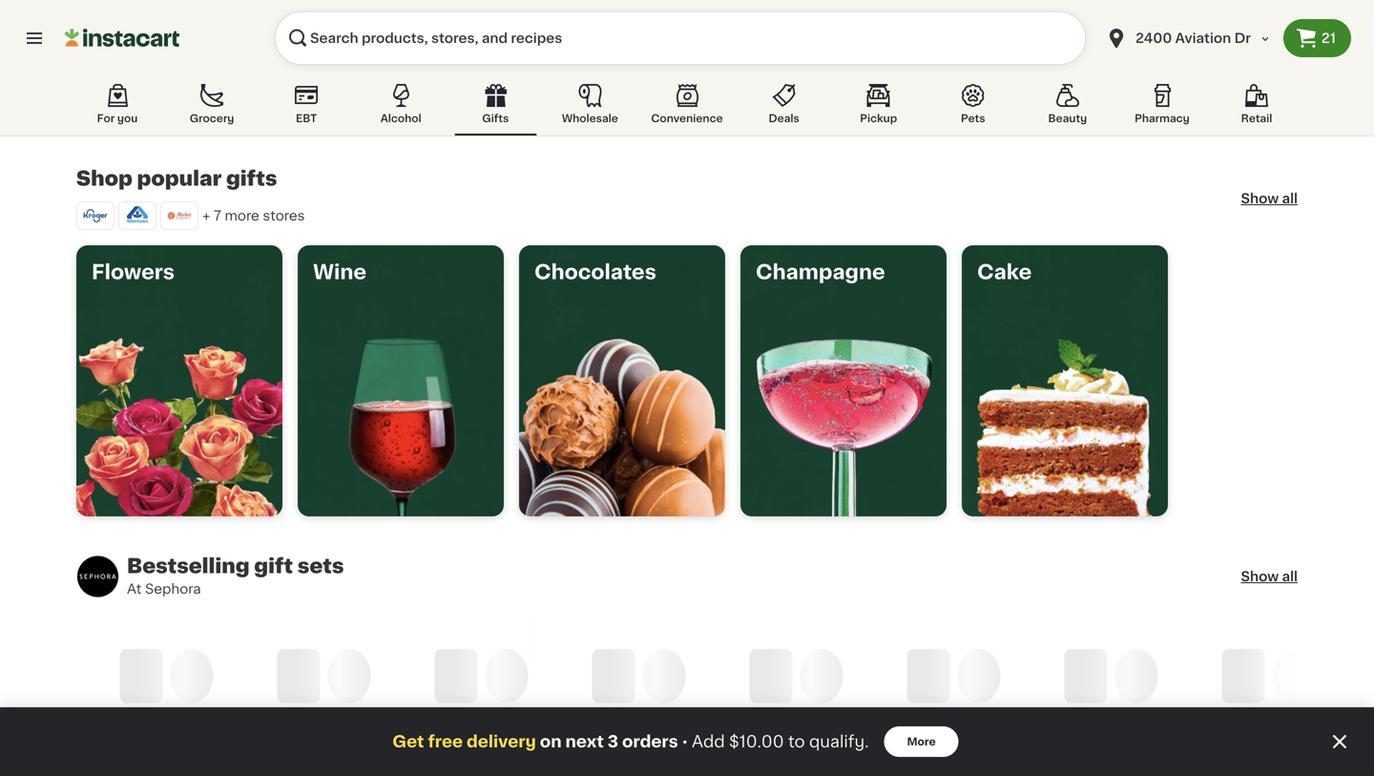 Task type: describe. For each thing, give the bounding box(es) containing it.
at
[[127, 582, 142, 596]]

pharmacy button
[[1122, 80, 1204, 136]]

2400 aviation dr
[[1136, 32, 1252, 45]]

on
[[540, 734, 562, 750]]

shop categories tab list
[[76, 80, 1299, 136]]

2 show all link from the top
[[1242, 567, 1299, 586]]

+ 7 more stores
[[202, 209, 305, 222]]

market street logo image
[[165, 201, 194, 230]]

chocolates
[[535, 262, 657, 282]]

wholesale
[[562, 113, 619, 124]]

3
[[608, 734, 619, 750]]

champagne link
[[741, 245, 947, 517]]

chocolates link
[[519, 245, 726, 517]]

treatment tracker modal dialog
[[0, 708, 1375, 776]]

delivery
[[467, 734, 536, 750]]

Search field
[[275, 11, 1087, 65]]

kroger logo image
[[81, 201, 110, 230]]

get free delivery on next 3 orders • add $10.00 to qualify.
[[393, 734, 869, 750]]

next
[[566, 734, 604, 750]]

cake link
[[962, 245, 1169, 517]]

2 show all from the top
[[1242, 570, 1299, 583]]

+
[[202, 209, 211, 222]]

2 show from the top
[[1242, 570, 1280, 583]]

ebt
[[296, 113, 317, 124]]

+ 7 more stores link
[[76, 196, 305, 230]]

qualify.
[[810, 734, 869, 750]]

for
[[97, 113, 115, 124]]

shop
[[76, 169, 133, 189]]

21
[[1322, 32, 1337, 45]]

21 button
[[1284, 19, 1352, 57]]

1 show all link from the top
[[1242, 189, 1299, 208]]

shop popular gifts
[[76, 169, 277, 189]]

alcohol
[[381, 113, 422, 124]]

albertsons logo image
[[123, 201, 152, 230]]

•
[[682, 734, 688, 749]]

1 2400 aviation dr button from the left
[[1094, 11, 1284, 65]]

aviation
[[1176, 32, 1232, 45]]

alcohol button
[[360, 80, 442, 136]]

pets button
[[933, 80, 1015, 136]]

pickup
[[861, 113, 898, 124]]

sephora
[[145, 582, 201, 596]]

retail button
[[1216, 80, 1299, 136]]

cake
[[978, 262, 1032, 282]]

instacart image
[[65, 27, 180, 50]]



Task type: vqa. For each thing, say whether or not it's contained in the screenshot.
Dr
yes



Task type: locate. For each thing, give the bounding box(es) containing it.
sets
[[298, 556, 344, 576]]

item carousel region
[[55, 614, 1344, 776]]

wholesale button
[[549, 80, 631, 136]]

deals
[[769, 113, 800, 124]]

add
[[692, 734, 725, 750]]

deals button
[[743, 80, 826, 136]]

pets
[[962, 113, 986, 124]]

convenience button
[[644, 80, 731, 136]]

more button
[[885, 727, 959, 757]]

gifts button
[[455, 80, 537, 136]]

champagne
[[756, 262, 886, 282]]

2400 aviation dr button
[[1094, 11, 1284, 65], [1106, 11, 1273, 65]]

7
[[214, 209, 221, 222]]

1 vertical spatial all
[[1283, 570, 1299, 583]]

free
[[428, 734, 463, 750]]

2 all from the top
[[1283, 570, 1299, 583]]

0 vertical spatial all
[[1283, 192, 1299, 205]]

all
[[1283, 192, 1299, 205], [1283, 570, 1299, 583]]

0 vertical spatial show
[[1242, 192, 1280, 205]]

more
[[225, 209, 260, 222]]

2400
[[1136, 32, 1173, 45]]

flowers
[[92, 262, 175, 282]]

pickup button
[[838, 80, 920, 136]]

1 show from the top
[[1242, 192, 1280, 205]]

pharmacy
[[1135, 113, 1190, 124]]

0 vertical spatial show all
[[1242, 192, 1299, 205]]

wine
[[313, 262, 367, 282]]

for you button
[[76, 80, 158, 136]]

more
[[908, 737, 936, 747]]

1 vertical spatial show all link
[[1242, 567, 1299, 586]]

gift
[[254, 556, 293, 576]]

1 show all from the top
[[1242, 192, 1299, 205]]

wine link
[[298, 245, 504, 517]]

1 all from the top
[[1283, 192, 1299, 205]]

dr
[[1235, 32, 1252, 45]]

convenience
[[652, 113, 723, 124]]

tab panel
[[55, 167, 1344, 776]]

$10.00
[[729, 734, 785, 750]]

show all
[[1242, 192, 1299, 205], [1242, 570, 1299, 583]]

bestselling gift sets at sephora
[[127, 556, 344, 596]]

grocery button
[[171, 80, 253, 136]]

beauty
[[1049, 113, 1088, 124]]

show
[[1242, 192, 1280, 205], [1242, 570, 1280, 583]]

to
[[789, 734, 806, 750]]

sephora image
[[76, 555, 119, 598]]

orders
[[623, 734, 679, 750]]

tab panel containing shop popular gifts
[[55, 167, 1344, 776]]

you
[[117, 113, 138, 124]]

bestselling
[[127, 556, 250, 576]]

None search field
[[275, 11, 1087, 65]]

get
[[393, 734, 424, 750]]

show all link
[[1242, 189, 1299, 208], [1242, 567, 1299, 586]]

grocery
[[190, 113, 234, 124]]

1 vertical spatial show
[[1242, 570, 1280, 583]]

stores
[[263, 209, 305, 222]]

popular
[[137, 169, 222, 189]]

retail
[[1242, 113, 1273, 124]]

beauty button
[[1027, 80, 1109, 136]]

gifts
[[482, 113, 509, 124]]

0 vertical spatial show all link
[[1242, 189, 1299, 208]]

2 2400 aviation dr button from the left
[[1106, 11, 1273, 65]]

flowers link
[[76, 245, 283, 517]]

ebt button
[[266, 80, 348, 136]]

gifts
[[226, 169, 277, 189]]

1 vertical spatial show all
[[1242, 570, 1299, 583]]

for you
[[97, 113, 138, 124]]



